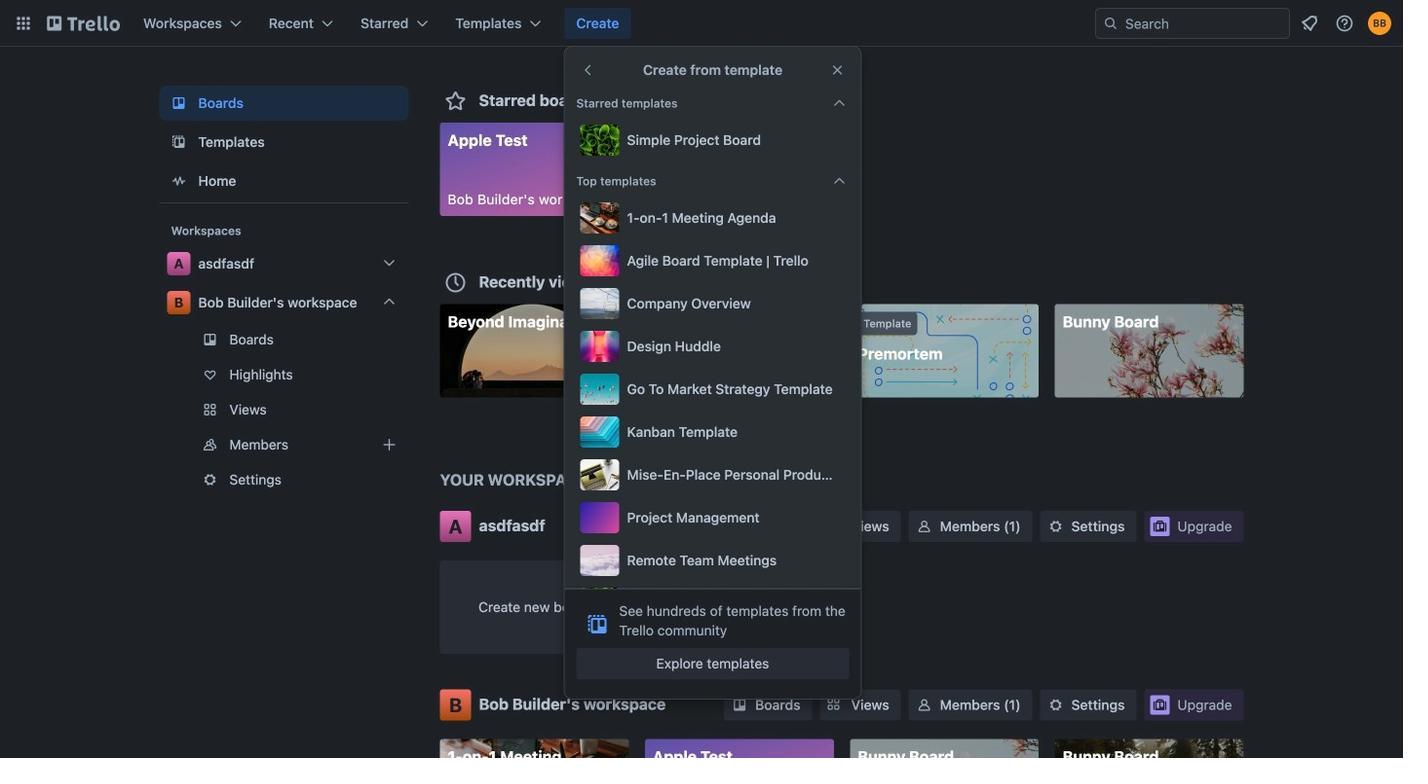 Task type: vqa. For each thing, say whether or not it's contained in the screenshot.
2nd forward image from the top of the page
no



Task type: locate. For each thing, give the bounding box(es) containing it.
0 horizontal spatial sm image
[[730, 517, 749, 537]]

search image
[[1103, 16, 1119, 31]]

template board image
[[167, 131, 190, 154]]

collapse image
[[832, 173, 847, 189]]

0 vertical spatial sm image
[[730, 517, 749, 537]]

Search field
[[1119, 10, 1289, 37]]

1 horizontal spatial sm image
[[915, 696, 934, 716]]

menu
[[576, 199, 849, 663]]

collapse image
[[832, 95, 847, 111]]

sm image
[[915, 517, 934, 537], [1046, 517, 1065, 537], [730, 696, 749, 716], [1046, 696, 1065, 716]]

home image
[[167, 170, 190, 193]]

sm image
[[730, 517, 749, 537], [915, 696, 934, 716]]

primary element
[[0, 0, 1403, 47]]

board image
[[167, 92, 190, 115]]

add image
[[378, 434, 401, 457]]



Task type: describe. For each thing, give the bounding box(es) containing it.
bob builder (bobbuilder40) image
[[1368, 12, 1391, 35]]

1 vertical spatial sm image
[[915, 696, 934, 716]]

close popover image
[[830, 62, 845, 78]]

back to home image
[[47, 8, 120, 39]]

0 notifications image
[[1298, 12, 1321, 35]]

open information menu image
[[1335, 14, 1354, 33]]

return to previous screen image
[[580, 62, 596, 78]]



